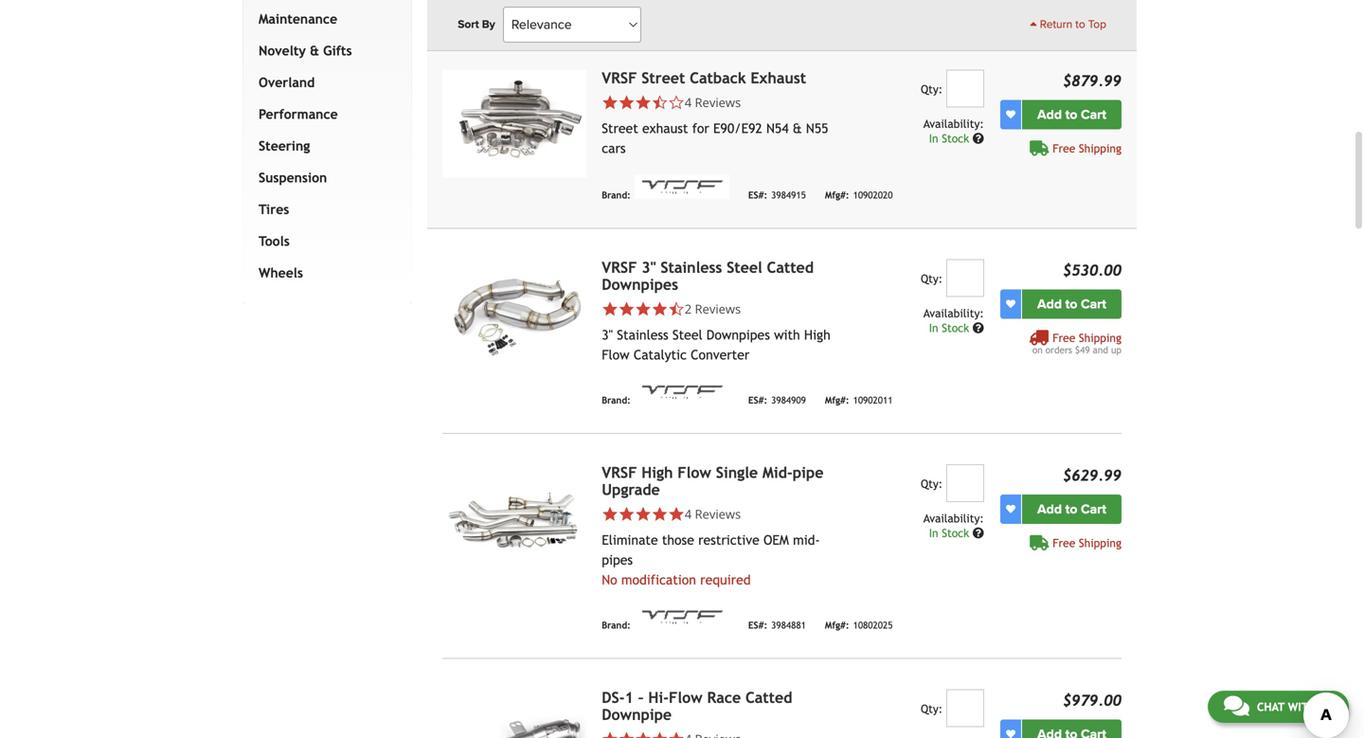 Task type: locate. For each thing, give the bounding box(es) containing it.
0 horizontal spatial &
[[310, 43, 319, 58]]

reviews
[[695, 94, 741, 111], [695, 300, 741, 317], [695, 505, 741, 523]]

cart for $879.99
[[1081, 106, 1107, 123]]

exhaust
[[643, 121, 689, 136]]

0 horizontal spatial high
[[642, 464, 673, 481]]

qty: for vrsf street catback exhaust
[[921, 82, 943, 96]]

vrsf inside vrsf high flow single mid-pipe upgrade
[[602, 464, 637, 481]]

novelty & gifts link
[[255, 35, 393, 67]]

caret up image
[[1030, 18, 1038, 29]]

sort
[[458, 18, 479, 31]]

0 vertical spatial street
[[642, 69, 686, 87]]

steel down 2
[[673, 327, 703, 342]]

3 add to cart from the top
[[1038, 501, 1107, 517]]

add to cart button
[[1023, 100, 1122, 129], [1023, 289, 1122, 319], [1023, 495, 1122, 524]]

qty:
[[921, 82, 943, 96], [921, 272, 943, 285], [921, 477, 943, 490], [921, 702, 943, 715]]

cart down $629.99
[[1081, 501, 1107, 517]]

0 vertical spatial stock
[[942, 132, 970, 145]]

2 vertical spatial add
[[1038, 501, 1063, 517]]

0 vertical spatial add to wish list image
[[1007, 505, 1016, 514]]

1 mfg#: from the top
[[825, 190, 850, 201]]

availability:
[[924, 117, 985, 130], [924, 306, 985, 320], [924, 512, 985, 525]]

orders
[[1046, 344, 1073, 355]]

2 free shipping from the top
[[1053, 536, 1122, 550]]

suspension
[[259, 170, 327, 185]]

flow inside vrsf high flow single mid-pipe upgrade
[[678, 464, 712, 481]]

stainless
[[661, 259, 722, 276], [617, 327, 669, 342]]

ds-1 – hi-flow race catted downpipe
[[602, 689, 793, 723]]

cart for $629.99
[[1081, 501, 1107, 517]]

high inside vrsf high flow single mid-pipe upgrade
[[642, 464, 673, 481]]

3 vrsf - corporate logo image from the top
[[635, 605, 730, 629]]

2 vertical spatial add to cart button
[[1023, 495, 1122, 524]]

1 vertical spatial catted
[[746, 689, 793, 706]]

1 vertical spatial add to wish list image
[[1007, 299, 1016, 309]]

mfg#: left 10902011
[[825, 395, 850, 406]]

1 horizontal spatial downpipes
[[707, 327, 770, 342]]

3 brand: from the top
[[602, 395, 631, 406]]

street up cars
[[602, 121, 639, 136]]

1 question circle image from the top
[[973, 133, 985, 144]]

1 vertical spatial high
[[642, 464, 673, 481]]

10902011
[[854, 395, 893, 406]]

upgrade
[[602, 481, 660, 498]]

mfg#: left 10802025
[[825, 620, 850, 631]]

1 horizontal spatial high
[[805, 327, 831, 342]]

4
[[685, 94, 692, 111], [685, 505, 692, 523]]

vrsf - corporate logo image down catalytic
[[635, 380, 730, 404]]

2 stock from the top
[[942, 321, 970, 334]]

3 add from the top
[[1038, 501, 1063, 517]]

es#: left 3984881
[[749, 620, 768, 631]]

add to wish list image
[[1007, 110, 1016, 119], [1007, 299, 1016, 309]]

cart down $879.99
[[1081, 106, 1107, 123]]

add to cart button down $879.99
[[1023, 100, 1122, 129]]

2 vertical spatial shipping
[[1079, 536, 1122, 550]]

2 qty: from the top
[[921, 272, 943, 285]]

shipping inside free shipping on orders $49 and up
[[1079, 331, 1122, 344]]

0 vertical spatial es#:
[[749, 190, 768, 201]]

1 add to wish list image from the top
[[1007, 505, 1016, 514]]

0 vertical spatial add
[[1038, 106, 1063, 123]]

vrsf - corporate logo image for catted
[[635, 380, 730, 404]]

single
[[716, 464, 758, 481]]

steering link
[[255, 130, 393, 162]]

3" inside 3" stainless steel downpipes with high flow catalytic converter
[[602, 327, 613, 342]]

–
[[639, 689, 644, 706]]

e90/e92
[[714, 121, 763, 136]]

3 free from the top
[[1053, 536, 1076, 550]]

return
[[1041, 18, 1073, 31]]

add to cart down $879.99
[[1038, 106, 1107, 123]]

0 vertical spatial vrsf
[[602, 69, 637, 87]]

1 horizontal spatial 3"
[[642, 259, 656, 276]]

3" stainless steel downpipes with high flow catalytic converter
[[602, 327, 831, 362]]

1 vertical spatial steel
[[673, 327, 703, 342]]

3"
[[642, 259, 656, 276], [602, 327, 613, 342]]

1 add from the top
[[1038, 106, 1063, 123]]

1 vertical spatial cart
[[1081, 296, 1107, 312]]

1 free from the top
[[1053, 142, 1076, 155]]

shipping
[[1079, 142, 1122, 155], [1079, 331, 1122, 344], [1079, 536, 1122, 550]]

2 vertical spatial in stock
[[930, 526, 973, 540]]

star image
[[635, 94, 652, 111], [602, 301, 619, 317], [619, 301, 635, 317], [635, 301, 652, 317], [652, 301, 668, 317], [602, 506, 619, 523], [619, 506, 635, 523], [652, 506, 668, 523], [668, 506, 685, 523], [619, 731, 635, 738], [635, 731, 652, 738], [668, 731, 685, 738]]

2 vertical spatial vrsf - corporate logo image
[[635, 605, 730, 629]]

vrsf
[[602, 69, 637, 87], [602, 259, 637, 276], [602, 464, 637, 481]]

free for $879.99
[[1053, 142, 1076, 155]]

1 shipping from the top
[[1079, 142, 1122, 155]]

es#: for mid-
[[749, 620, 768, 631]]

es#3107899 - 0005ds1 - ds-1  hi-flow race catted downpipe - bolt on power with no cel! - cg precision - bmw image
[[443, 689, 587, 738]]

3 qty: from the top
[[921, 477, 943, 490]]

0 vertical spatial high
[[805, 327, 831, 342]]

0 vertical spatial free
[[1053, 142, 1076, 155]]

es#: 3984915
[[749, 190, 806, 201]]

reviews for stainless
[[695, 300, 741, 317]]

2 vertical spatial add to cart
[[1038, 501, 1107, 517]]

1 vertical spatial street
[[602, 121, 639, 136]]

sort by
[[458, 18, 496, 31]]

performance
[[259, 106, 338, 122]]

1 cart from the top
[[1081, 106, 1107, 123]]

3 availability: from the top
[[924, 512, 985, 525]]

to down $879.99
[[1066, 106, 1078, 123]]

downpipes
[[602, 276, 679, 293], [707, 327, 770, 342]]

es#3984915 - 10902020 - vrsf street catback exhaust - street exhaust for e90/e92 n54 & n55 cars - vrsf - bmw image
[[443, 69, 587, 178]]

4 reviews
[[685, 94, 741, 111], [685, 505, 741, 523]]

2 brand: from the top
[[602, 190, 631, 201]]

3984915
[[772, 190, 806, 201]]

brand: for vrsf high flow single mid-pipe upgrade
[[602, 620, 631, 631]]

flow inside 3" stainless steel downpipes with high flow catalytic converter
[[602, 347, 630, 362]]

es#3984881 - 10802025 - vrsf high flow single mid-pipe upgrade - eliminate those restrictive oem mid-pipes - vrsf - bmw image
[[443, 464, 587, 572]]

top
[[1089, 18, 1107, 31]]

high
[[805, 327, 831, 342], [642, 464, 673, 481]]

1 vertical spatial add to wish list image
[[1007, 730, 1016, 738]]

0 vertical spatial stainless
[[661, 259, 722, 276]]

2 reviews from the top
[[695, 300, 741, 317]]

2 availability: from the top
[[924, 306, 985, 320]]

3 stock from the top
[[942, 526, 970, 540]]

3 cart from the top
[[1081, 501, 1107, 517]]

& left the gifts
[[310, 43, 319, 58]]

2 free from the top
[[1053, 331, 1076, 344]]

0 vertical spatial add to cart button
[[1023, 100, 1122, 129]]

0 vertical spatial with
[[774, 327, 801, 342]]

1 vertical spatial vrsf
[[602, 259, 637, 276]]

overland link
[[255, 67, 393, 98]]

0 vertical spatial add to cart
[[1038, 106, 1107, 123]]

1 free shipping from the top
[[1053, 142, 1122, 155]]

es#3984909 - 10902011 - vrsf 3" stainless steel catted downpipes - 3" stainless steel downpipes with high flow catalytic converter - vrsf - bmw image
[[443, 259, 587, 367]]

1 in from the top
[[930, 132, 939, 145]]

1 vertical spatial shipping
[[1079, 331, 1122, 344]]

1 vertical spatial stainless
[[617, 327, 669, 342]]

& left n55
[[793, 121, 803, 136]]

shipping down $629.99
[[1079, 536, 1122, 550]]

2 vertical spatial free
[[1053, 536, 1076, 550]]

$530.00
[[1063, 261, 1122, 279]]

3 mfg#: from the top
[[825, 620, 850, 631]]

vrsf - corporate logo image down modification
[[635, 605, 730, 629]]

add to wish list image for $879.99
[[1007, 110, 1016, 119]]

2 add to cart from the top
[[1038, 296, 1107, 312]]

0 vertical spatial availability:
[[924, 117, 985, 130]]

3" inside the vrsf 3" stainless steel catted downpipes
[[642, 259, 656, 276]]

4 reviews link
[[602, 94, 847, 111], [685, 94, 741, 111], [602, 505, 847, 523], [685, 505, 741, 523]]

0 vertical spatial in
[[930, 132, 939, 145]]

add to wish list image for $530.00
[[1007, 299, 1016, 309]]

downpipes inside 3" stainless steel downpipes with high flow catalytic converter
[[707, 327, 770, 342]]

catalytic
[[634, 347, 687, 362]]

0 vertical spatial free shipping
[[1053, 142, 1122, 155]]

steel up 2 reviews
[[727, 259, 763, 276]]

shipping down $879.99
[[1079, 142, 1122, 155]]

1 reviews from the top
[[695, 94, 741, 111]]

2 vertical spatial reviews
[[695, 505, 741, 523]]

2 cart from the top
[[1081, 296, 1107, 312]]

brand: for vrsf street catback exhaust
[[602, 190, 631, 201]]

catted down 3984915
[[767, 259, 814, 276]]

1 vrsf - corporate logo image from the top
[[635, 175, 730, 198]]

10802025
[[854, 620, 893, 631]]

1 vertical spatial reviews
[[695, 300, 741, 317]]

high up those
[[642, 464, 673, 481]]

None number field
[[947, 69, 985, 107], [947, 259, 985, 297], [947, 464, 985, 502], [947, 689, 985, 727], [947, 69, 985, 107], [947, 259, 985, 297], [947, 464, 985, 502], [947, 689, 985, 727]]

2 vertical spatial in
[[930, 526, 939, 540]]

es#: left 3984915
[[749, 190, 768, 201]]

half star image
[[652, 94, 668, 111], [668, 301, 685, 317]]

10902020
[[854, 190, 893, 201]]

1 add to wish list image from the top
[[1007, 110, 1016, 119]]

3 reviews from the top
[[695, 505, 741, 523]]

free for $629.99
[[1053, 536, 1076, 550]]

1 vertical spatial in stock
[[930, 321, 973, 334]]

0 vertical spatial cart
[[1081, 106, 1107, 123]]

2 reviews link
[[602, 300, 847, 317], [685, 300, 741, 317]]

question circle image
[[973, 133, 985, 144], [973, 527, 985, 539]]

1 vertical spatial mfg#:
[[825, 395, 850, 406]]

1 vertical spatial 4 reviews
[[685, 505, 741, 523]]

1 stock from the top
[[942, 132, 970, 145]]

street inside street exhaust for e90/e92 n54 & n55 cars
[[602, 121, 639, 136]]

2 in stock from the top
[[930, 321, 973, 334]]

add to cart button up free shipping on orders $49 and up
[[1023, 289, 1122, 319]]

0 vertical spatial flow
[[602, 347, 630, 362]]

1 vertical spatial in
[[930, 321, 939, 334]]

brand: left turner motorsport - corporate logo
[[602, 0, 631, 11]]

2 vertical spatial cart
[[1081, 501, 1107, 517]]

stainless inside the vrsf 3" stainless steel catted downpipes
[[661, 259, 722, 276]]

cart for $530.00
[[1081, 296, 1107, 312]]

0 vertical spatial question circle image
[[973, 133, 985, 144]]

street
[[642, 69, 686, 87], [602, 121, 639, 136]]

wheels link
[[255, 257, 393, 289]]

1 4 from the top
[[685, 94, 692, 111]]

add to wish list image
[[1007, 505, 1016, 514], [1007, 730, 1016, 738]]

downpipes up converter
[[707, 327, 770, 342]]

catback
[[690, 69, 746, 87]]

2 question circle image from the top
[[973, 527, 985, 539]]

with
[[774, 327, 801, 342], [1289, 700, 1317, 714]]

free down $629.99
[[1053, 536, 1076, 550]]

free
[[1053, 142, 1076, 155], [1053, 331, 1076, 344], [1053, 536, 1076, 550]]

1 add to cart button from the top
[[1023, 100, 1122, 129]]

1 vertical spatial add to cart
[[1038, 296, 1107, 312]]

1 vertical spatial question circle image
[[973, 527, 985, 539]]

1 vertical spatial downpipes
[[707, 327, 770, 342]]

gifts
[[323, 43, 352, 58]]

1 vertical spatial free shipping
[[1053, 536, 1122, 550]]

es#: left 3984909
[[749, 395, 768, 406]]

1 horizontal spatial steel
[[727, 259, 763, 276]]

add to cart button for $629.99
[[1023, 495, 1122, 524]]

0 vertical spatial steel
[[727, 259, 763, 276]]

1 vertical spatial &
[[793, 121, 803, 136]]

add for $530.00
[[1038, 296, 1063, 312]]

2 vertical spatial vrsf
[[602, 464, 637, 481]]

3 in from the top
[[930, 526, 939, 540]]

1 4 reviews from the top
[[685, 94, 741, 111]]

add to cart button down $629.99
[[1023, 495, 1122, 524]]

4 reviews down catback
[[685, 94, 741, 111]]

0 vertical spatial 3"
[[642, 259, 656, 276]]

2 4 from the top
[[685, 505, 692, 523]]

2 vrsf - corporate logo image from the top
[[635, 380, 730, 404]]

0 vertical spatial 4
[[685, 94, 692, 111]]

0 horizontal spatial steel
[[673, 327, 703, 342]]

free shipping for $629.99
[[1053, 536, 1122, 550]]

in for vrsf high flow single mid-pipe upgrade
[[930, 526, 939, 540]]

high inside 3" stainless steel downpipes with high flow catalytic converter
[[805, 327, 831, 342]]

to down $629.99
[[1066, 501, 1078, 517]]

2 reviews
[[685, 300, 741, 317]]

2 vertical spatial stock
[[942, 526, 970, 540]]

brand: up upgrade
[[602, 395, 631, 406]]

with up 3984909
[[774, 327, 801, 342]]

2 shipping from the top
[[1079, 331, 1122, 344]]

1 vertical spatial es#:
[[749, 395, 768, 406]]

half star image up exhaust on the top of page
[[652, 94, 668, 111]]

0 vertical spatial in stock
[[930, 132, 973, 145]]

free right on on the right of page
[[1053, 331, 1076, 344]]

2 vertical spatial availability:
[[924, 512, 985, 525]]

flow left single
[[678, 464, 712, 481]]

for
[[693, 121, 710, 136]]

1 vertical spatial add
[[1038, 296, 1063, 312]]

1 horizontal spatial street
[[642, 69, 686, 87]]

reviews for flow
[[695, 505, 741, 523]]

0 horizontal spatial 3"
[[602, 327, 613, 342]]

to up free shipping on orders $49 and up
[[1066, 296, 1078, 312]]

2 es#: from the top
[[749, 395, 768, 406]]

with left us
[[1289, 700, 1317, 714]]

1 add to cart from the top
[[1038, 106, 1107, 123]]

catted inside ds-1 – hi-flow race catted downpipe
[[746, 689, 793, 706]]

brand: down no
[[602, 620, 631, 631]]

add to cart down $629.99
[[1038, 501, 1107, 517]]

steel inside 3" stainless steel downpipes with high flow catalytic converter
[[673, 327, 703, 342]]

2
[[685, 300, 692, 317]]

downpipes up catalytic
[[602, 276, 679, 293]]

add
[[1038, 106, 1063, 123], [1038, 296, 1063, 312], [1038, 501, 1063, 517]]

and
[[1093, 344, 1109, 355]]

2 add to wish list image from the top
[[1007, 730, 1016, 738]]

2 add to cart button from the top
[[1023, 289, 1122, 319]]

mid-
[[763, 464, 793, 481]]

3 vrsf from the top
[[602, 464, 637, 481]]

3 in stock from the top
[[930, 526, 973, 540]]

reviews up restrictive
[[695, 505, 741, 523]]

0 horizontal spatial with
[[774, 327, 801, 342]]

in
[[930, 132, 939, 145], [930, 321, 939, 334], [930, 526, 939, 540]]

2 add from the top
[[1038, 296, 1063, 312]]

vrsf - corporate logo image down street exhaust for e90/e92 n54 & n55 cars
[[635, 175, 730, 198]]

&
[[310, 43, 319, 58], [793, 121, 803, 136]]

maintenance
[[259, 11, 338, 26]]

1 horizontal spatial &
[[793, 121, 803, 136]]

4 reviews for catback
[[685, 94, 741, 111]]

1 availability: from the top
[[924, 117, 985, 130]]

0 horizontal spatial street
[[602, 121, 639, 136]]

flow left catalytic
[[602, 347, 630, 362]]

1 qty: from the top
[[921, 82, 943, 96]]

2 mfg#: from the top
[[825, 395, 850, 406]]

stainless up catalytic
[[617, 327, 669, 342]]

add to cart up free shipping on orders $49 and up
[[1038, 296, 1107, 312]]

catted
[[767, 259, 814, 276], [746, 689, 793, 706]]

free down $879.99
[[1053, 142, 1076, 155]]

novelty
[[259, 43, 306, 58]]

cart
[[1081, 106, 1107, 123], [1081, 296, 1107, 312], [1081, 501, 1107, 517]]

turner motorsport - corporate logo image
[[635, 0, 714, 9]]

0 vertical spatial downpipes
[[602, 276, 679, 293]]

reviews right 2
[[695, 300, 741, 317]]

4 down vrsf street catback exhaust link
[[685, 94, 692, 111]]

1 vertical spatial 3"
[[602, 327, 613, 342]]

flow
[[602, 347, 630, 362], [678, 464, 712, 481], [669, 689, 703, 706]]

question circle image
[[973, 322, 985, 333]]

2 vertical spatial es#:
[[749, 620, 768, 631]]

mfg#: for mid-
[[825, 620, 850, 631]]

shipping right orders
[[1079, 331, 1122, 344]]

cars
[[602, 141, 626, 156]]

free shipping down $879.99
[[1053, 142, 1122, 155]]

4 brand: from the top
[[602, 620, 631, 631]]

catted right race
[[746, 689, 793, 706]]

ds-
[[602, 689, 625, 706]]

mfg#: left 10902020
[[825, 190, 850, 201]]

free shipping down $629.99
[[1053, 536, 1122, 550]]

to for $530.00
[[1066, 296, 1078, 312]]

vrsf inside the vrsf 3" stainless steel catted downpipes
[[602, 259, 637, 276]]

1 vertical spatial 4
[[685, 505, 692, 523]]

2 vrsf from the top
[[602, 259, 637, 276]]

in stock for $530.00
[[930, 321, 973, 334]]

2 4 reviews from the top
[[685, 505, 741, 523]]

stainless up 2
[[661, 259, 722, 276]]

1 vertical spatial flow
[[678, 464, 712, 481]]

3 add to cart button from the top
[[1023, 495, 1122, 524]]

mfg#: 10802025
[[825, 620, 893, 631]]

vrsf high flow single mid-pipe upgrade link
[[602, 464, 824, 498]]

1 vertical spatial add to cart button
[[1023, 289, 1122, 319]]

3 es#: from the top
[[749, 620, 768, 631]]

street up "empty star" icon
[[642, 69, 686, 87]]

0 vertical spatial mfg#:
[[825, 190, 850, 201]]

add to cart
[[1038, 106, 1107, 123], [1038, 296, 1107, 312], [1038, 501, 1107, 517]]

4 up those
[[685, 505, 692, 523]]

vrsf - corporate logo image
[[635, 175, 730, 198], [635, 380, 730, 404], [635, 605, 730, 629]]

2 vertical spatial flow
[[669, 689, 703, 706]]

0 vertical spatial add to wish list image
[[1007, 110, 1016, 119]]

up
[[1112, 344, 1122, 355]]

2 vertical spatial mfg#:
[[825, 620, 850, 631]]

1 in stock from the top
[[930, 132, 973, 145]]

3 shipping from the top
[[1079, 536, 1122, 550]]

1 vertical spatial availability:
[[924, 306, 985, 320]]

oem
[[764, 532, 789, 548]]

cart down $530.00
[[1081, 296, 1107, 312]]

1 vertical spatial with
[[1289, 700, 1317, 714]]

2 in from the top
[[930, 321, 939, 334]]

1 vrsf from the top
[[602, 69, 637, 87]]

exhaust
[[751, 69, 807, 87]]

0 vertical spatial shipping
[[1079, 142, 1122, 155]]

2 add to wish list image from the top
[[1007, 299, 1016, 309]]

4 reviews up restrictive
[[685, 505, 741, 523]]

wheels
[[259, 265, 303, 280]]

1 vertical spatial free
[[1053, 331, 1076, 344]]

mid-
[[793, 532, 820, 548]]

half star image down vrsf 3" stainless steel catted downpipes link
[[668, 301, 685, 317]]

steel
[[727, 259, 763, 276], [673, 327, 703, 342]]

high up 3984909
[[805, 327, 831, 342]]

brand: down cars
[[602, 190, 631, 201]]

0 horizontal spatial downpipes
[[602, 276, 679, 293]]

in stock
[[930, 132, 973, 145], [930, 321, 973, 334], [930, 526, 973, 540]]

reviews down catback
[[695, 94, 741, 111]]

0 vertical spatial catted
[[767, 259, 814, 276]]

star image
[[602, 94, 619, 111], [619, 94, 635, 111], [635, 506, 652, 523], [602, 731, 619, 738], [652, 731, 668, 738]]

0 vertical spatial reviews
[[695, 94, 741, 111]]

1 vertical spatial stock
[[942, 321, 970, 334]]

1 horizontal spatial with
[[1289, 700, 1317, 714]]

flow left race
[[669, 689, 703, 706]]

0 vertical spatial vrsf - corporate logo image
[[635, 175, 730, 198]]

1 vertical spatial vrsf - corporate logo image
[[635, 380, 730, 404]]

n55
[[806, 121, 829, 136]]

0 vertical spatial 4 reviews
[[685, 94, 741, 111]]



Task type: describe. For each thing, give the bounding box(es) containing it.
stock for $629.99
[[942, 526, 970, 540]]

tires link
[[255, 194, 393, 225]]

pipes
[[602, 552, 633, 568]]

steering
[[259, 138, 310, 153]]

availability: for $879.99
[[924, 117, 985, 130]]

add for $879.99
[[1038, 106, 1063, 123]]

chat with us link
[[1208, 691, 1350, 723]]

stock for $879.99
[[942, 132, 970, 145]]

1 es#: from the top
[[749, 190, 768, 201]]

tools
[[259, 233, 290, 249]]

modification
[[622, 572, 697, 587]]

add for $629.99
[[1038, 501, 1063, 517]]

return to top
[[1038, 18, 1107, 31]]

0 vertical spatial &
[[310, 43, 319, 58]]

vrsf for vrsf high flow single mid-pipe upgrade
[[602, 464, 637, 481]]

downpipes inside the vrsf 3" stainless steel catted downpipes
[[602, 276, 679, 293]]

suspension link
[[255, 162, 393, 194]]

return to top link
[[1030, 16, 1107, 33]]

3984881
[[772, 620, 806, 631]]

0 vertical spatial half star image
[[652, 94, 668, 111]]

1
[[625, 689, 634, 706]]

add to cart button for $530.00
[[1023, 289, 1122, 319]]

add to cart for $879.99
[[1038, 106, 1107, 123]]

es#: for catted
[[749, 395, 768, 406]]

maintenance link
[[255, 3, 393, 35]]

es#: 3984881
[[749, 620, 806, 631]]

on
[[1033, 344, 1043, 355]]

in for vrsf 3" stainless steel catted downpipes
[[930, 321, 939, 334]]

mfg#: for catted
[[825, 395, 850, 406]]

street exhaust for e90/e92 n54 & n55 cars
[[602, 121, 829, 156]]

1 2 reviews link from the left
[[602, 300, 847, 317]]

chat with us
[[1258, 700, 1334, 714]]

4 reviews for flow
[[685, 505, 741, 523]]

restrictive
[[699, 532, 760, 548]]

$879.99
[[1063, 72, 1122, 89]]

add to cart for $530.00
[[1038, 296, 1107, 312]]

with inside 3" stainless steel downpipes with high flow catalytic converter
[[774, 327, 801, 342]]

$979.00
[[1063, 692, 1122, 709]]

to left top
[[1076, 18, 1086, 31]]

1 vertical spatial half star image
[[668, 301, 685, 317]]

qty: for vrsf high flow single mid-pipe upgrade
[[921, 477, 943, 490]]

reviews for catback
[[695, 94, 741, 111]]

required
[[701, 572, 751, 587]]

stainless inside 3" stainless steel downpipes with high flow catalytic converter
[[617, 327, 669, 342]]

to for $629.99
[[1066, 501, 1078, 517]]

free inside free shipping on orders $49 and up
[[1053, 331, 1076, 344]]

in for vrsf street catback exhaust
[[930, 132, 939, 145]]

performance link
[[255, 98, 393, 130]]

eliminate
[[602, 532, 658, 548]]

overland
[[259, 75, 315, 90]]

availability: for $530.00
[[924, 306, 985, 320]]

n54
[[767, 121, 789, 136]]

add to wish list image for $629.99
[[1007, 505, 1016, 514]]

vrsf for vrsf street catback exhaust
[[602, 69, 637, 87]]

2 2 reviews link from the left
[[685, 300, 741, 317]]

mfg#: 10902020
[[825, 190, 893, 201]]

availability: for $629.99
[[924, 512, 985, 525]]

in stock for $879.99
[[930, 132, 973, 145]]

us
[[1320, 700, 1334, 714]]

to for $879.99
[[1066, 106, 1078, 123]]

es#: 3984909
[[749, 395, 806, 406]]

novelty & gifts
[[259, 43, 352, 58]]

in stock for $629.99
[[930, 526, 973, 540]]

chat
[[1258, 700, 1285, 714]]

add to cart for $629.99
[[1038, 501, 1107, 517]]

vrsf 3" stainless steel catted downpipes
[[602, 259, 814, 293]]

question circle image for $629.99
[[973, 527, 985, 539]]

race
[[708, 689, 741, 706]]

comments image
[[1224, 695, 1250, 717]]

3984909
[[772, 395, 806, 406]]

qty: for vrsf 3" stainless steel catted downpipes
[[921, 272, 943, 285]]

$49
[[1076, 344, 1091, 355]]

4 for catback
[[685, 94, 692, 111]]

shipping for $879.99
[[1079, 142, 1122, 155]]

question circle image for $879.99
[[973, 133, 985, 144]]

those
[[662, 532, 695, 548]]

add to wish list image for $979.00
[[1007, 730, 1016, 738]]

converter
[[691, 347, 750, 362]]

eliminate those restrictive oem mid- pipes no modification required
[[602, 532, 820, 587]]

brand: for vrsf 3" stainless steel catted downpipes
[[602, 395, 631, 406]]

by
[[482, 18, 496, 31]]

shipping for $629.99
[[1079, 536, 1122, 550]]

empty star image
[[668, 94, 685, 111]]

pipe
[[793, 464, 824, 481]]

vrsf street catback exhaust link
[[602, 69, 807, 87]]

1 brand: from the top
[[602, 0, 631, 11]]

& inside street exhaust for e90/e92 n54 & n55 cars
[[793, 121, 803, 136]]

tools link
[[255, 225, 393, 257]]

add to cart button for $879.99
[[1023, 100, 1122, 129]]

no
[[602, 572, 618, 587]]

vrsf for vrsf 3" stainless steel catted downpipes
[[602, 259, 637, 276]]

flow inside ds-1 – hi-flow race catted downpipe
[[669, 689, 703, 706]]

stock for $530.00
[[942, 321, 970, 334]]

free shipping for $879.99
[[1053, 142, 1122, 155]]

ds-1 – hi-flow race catted downpipe link
[[602, 689, 793, 723]]

catted inside the vrsf 3" stainless steel catted downpipes
[[767, 259, 814, 276]]

vrsf 3" stainless steel catted downpipes link
[[602, 259, 814, 293]]

4 for flow
[[685, 505, 692, 523]]

hi-
[[649, 689, 669, 706]]

$629.99
[[1063, 467, 1122, 484]]

free shipping on orders $49 and up
[[1033, 331, 1122, 355]]

steel inside the vrsf 3" stainless steel catted downpipes
[[727, 259, 763, 276]]

4 qty: from the top
[[921, 702, 943, 715]]

tires
[[259, 202, 289, 217]]

downpipe
[[602, 706, 672, 723]]

mfg#: 10902011
[[825, 395, 893, 406]]

vrsf high flow single mid-pipe upgrade
[[602, 464, 824, 498]]

vrsf street catback exhaust
[[602, 69, 807, 87]]

vrsf - corporate logo image for mid-
[[635, 605, 730, 629]]



Task type: vqa. For each thing, say whether or not it's contained in the screenshot.
Free for $879.99
yes



